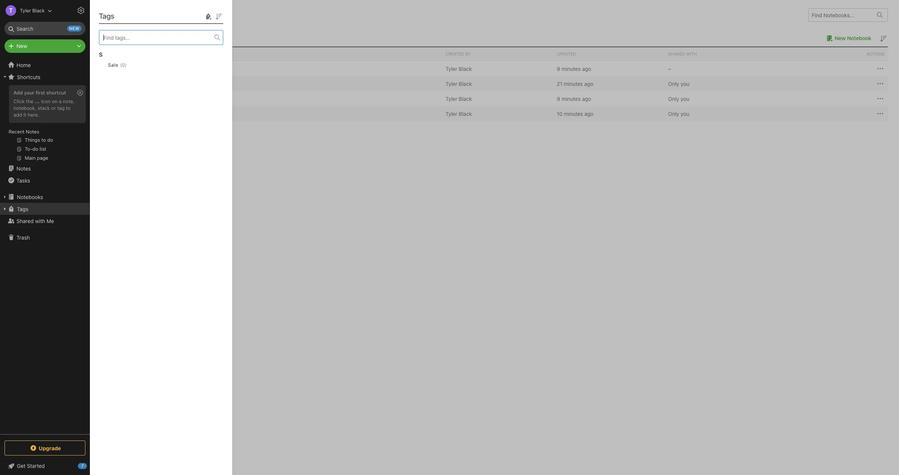 Task type: locate. For each thing, give the bounding box(es) containing it.
1 horizontal spatial new
[[835, 35, 846, 41]]

minutes
[[562, 65, 581, 72], [564, 80, 583, 87], [562, 95, 581, 102], [564, 110, 584, 117]]

s row group
[[99, 45, 229, 81]]

by
[[466, 51, 471, 56]]

home
[[16, 62, 31, 68]]

new for new
[[16, 43, 27, 49]]

ago inside 'main page' row
[[585, 80, 594, 87]]

only you
[[669, 80, 690, 87], [669, 95, 690, 102], [669, 110, 690, 117]]

ago right 10
[[585, 110, 594, 117]]

first
[[124, 65, 135, 72]]

only you for 10 minutes ago
[[669, 110, 690, 117]]

with
[[687, 51, 698, 56]]

tyler black
[[20, 7, 45, 13], [446, 65, 472, 72], [446, 80, 472, 87], [446, 95, 472, 102], [446, 110, 472, 117]]

0 vertical spatial 9
[[557, 65, 561, 72]]

tyler inside first notebook row
[[446, 65, 458, 72]]

minutes inside to-do list row
[[564, 110, 584, 117]]

0 vertical spatial new
[[835, 35, 846, 41]]

9 minutes ago for only you
[[557, 95, 592, 102]]

you inside to-do list row
[[681, 110, 690, 117]]

9 down 21
[[557, 95, 561, 102]]

notebook,
[[13, 105, 36, 111]]

0 horizontal spatial notebook
[[136, 65, 160, 72]]

recent notes
[[9, 129, 39, 135]]

1 horizontal spatial notebook
[[848, 35, 872, 41]]

)
[[125, 62, 127, 68]]

2 9 from the top
[[557, 95, 561, 102]]

notebooks
[[101, 10, 137, 19], [17, 194, 43, 200]]

notebook right first
[[136, 65, 160, 72]]

tyler black inside first notebook row
[[446, 65, 472, 72]]

shared with me link
[[0, 215, 90, 227]]

notes
[[26, 129, 39, 135], [16, 165, 31, 172]]

1 vertical spatial 9
[[557, 95, 561, 102]]

black inside things to do row
[[459, 95, 472, 102]]

it
[[23, 112, 26, 118]]

1 only from the top
[[669, 80, 680, 87]]

ago inside things to do row
[[583, 95, 592, 102]]

you inside things to do row
[[681, 95, 690, 102]]

notes up tasks
[[16, 165, 31, 172]]

ago
[[583, 65, 592, 72], [585, 80, 594, 87], [583, 95, 592, 102], [585, 110, 594, 117]]

notebooks up "notebook"
[[101, 10, 137, 19]]

you
[[681, 80, 690, 87], [681, 95, 690, 102], [681, 110, 690, 117]]

9 minutes ago inside first notebook row
[[557, 65, 592, 72]]

trash link
[[0, 231, 90, 243]]

new for new notebook
[[835, 35, 846, 41]]

ago up 21 minutes ago
[[583, 65, 592, 72]]

you inside 'main page' row
[[681, 80, 690, 87]]

ago up 10 minutes ago
[[583, 95, 592, 102]]

9 up 21
[[557, 65, 561, 72]]

2 only you from the top
[[669, 95, 690, 102]]

notes right recent
[[26, 129, 39, 135]]

tree containing home
[[0, 59, 90, 434]]

minutes right 10
[[564, 110, 584, 117]]

notebooks inside notebooks link
[[17, 194, 43, 200]]

1 vertical spatial you
[[681, 95, 690, 102]]

0 horizontal spatial tags
[[17, 206, 28, 212]]

Sort field
[[214, 11, 223, 21]]

1 vertical spatial tags
[[17, 206, 28, 212]]

note,
[[63, 98, 74, 104]]

tyler black for things to do row
[[446, 95, 472, 102]]

1 vertical spatial new
[[16, 43, 27, 49]]

1 only you from the top
[[669, 80, 690, 87]]

Help and Learning task checklist field
[[0, 460, 90, 472]]

group containing add your first shortcut
[[0, 83, 90, 165]]

2 vertical spatial only you
[[669, 110, 690, 117]]

black inside tyler black field
[[32, 7, 45, 13]]

tyler inside to-do list row
[[446, 110, 458, 117]]

black for 'main page' row at the top of the page
[[459, 80, 472, 87]]

9 for –
[[557, 65, 561, 72]]

1 9 minutes ago from the top
[[557, 65, 592, 72]]

notebooks down tasks
[[17, 194, 43, 200]]

tags
[[99, 12, 114, 20], [17, 206, 28, 212]]

new
[[835, 35, 846, 41], [16, 43, 27, 49]]

tyler black inside things to do row
[[446, 95, 472, 102]]

minutes inside 'main page' row
[[564, 80, 583, 87]]

tags up shared
[[17, 206, 28, 212]]

0 vertical spatial notebooks
[[101, 10, 137, 19]]

only you inside things to do row
[[669, 95, 690, 102]]

2 vertical spatial you
[[681, 110, 690, 117]]

row group
[[101, 61, 889, 121]]

notebook for first notebook
[[136, 65, 160, 72]]

2 you from the top
[[681, 95, 690, 102]]

1 9 from the top
[[557, 65, 561, 72]]

notebook up actions
[[848, 35, 872, 41]]

2 only from the top
[[669, 95, 680, 102]]

1 vertical spatial only
[[669, 95, 680, 102]]

tyler inside things to do row
[[446, 95, 458, 102]]

created by button
[[443, 47, 554, 61]]

notebook inside row
[[136, 65, 160, 72]]

new inside button
[[835, 35, 846, 41]]

only you inside 'main page' row
[[669, 80, 690, 87]]

black inside 'main page' row
[[459, 80, 472, 87]]

new inside popup button
[[16, 43, 27, 49]]

only inside 'main page' row
[[669, 80, 680, 87]]

group
[[0, 83, 90, 165]]

1 notebook
[[101, 34, 130, 41]]

ago for to-do list row
[[585, 110, 594, 117]]

21 minutes ago
[[557, 80, 594, 87]]

9 minutes ago inside things to do row
[[557, 95, 592, 102]]

row group inside notebooks element
[[101, 61, 889, 121]]

0 vertical spatial tags
[[99, 12, 114, 20]]

only inside things to do row
[[669, 95, 680, 102]]

9 inside first notebook row
[[557, 65, 561, 72]]

ago inside to-do list row
[[585, 110, 594, 117]]

ago for first notebook row
[[583, 65, 592, 72]]

updated
[[557, 51, 576, 56]]

9 minutes ago up 21 minutes ago
[[557, 65, 592, 72]]

minutes down 21 minutes ago
[[562, 95, 581, 102]]

sort options image
[[214, 12, 223, 21]]

0 horizontal spatial new
[[16, 43, 27, 49]]

1 vertical spatial notes
[[16, 165, 31, 172]]

9 inside things to do row
[[557, 95, 561, 102]]

ago for 'main page' row at the top of the page
[[585, 80, 594, 87]]

only inside to-do list row
[[669, 110, 680, 117]]

tyler inside 'main page' row
[[446, 80, 458, 87]]

icon on a note, notebook, stack or tag to add it here.
[[13, 98, 74, 118]]

shortcut
[[46, 90, 66, 96]]

created by
[[446, 51, 471, 56]]

0 vertical spatial you
[[681, 80, 690, 87]]

tag
[[57, 105, 65, 111]]

trash
[[16, 234, 30, 241]]

first notebook button
[[113, 64, 171, 73]]

7
[[81, 463, 84, 468]]

add
[[13, 90, 23, 96]]

3 only you from the top
[[669, 110, 690, 117]]

1 horizontal spatial notebooks
[[101, 10, 137, 19]]

0 vertical spatial only
[[669, 80, 680, 87]]

new button
[[4, 39, 85, 53]]

updated button
[[554, 47, 666, 61]]

1 vertical spatial 9 minutes ago
[[557, 95, 592, 102]]

expand tags image
[[2, 206, 8, 212]]

3 you from the top
[[681, 110, 690, 117]]

upgrade button
[[4, 441, 85, 456]]

tyler
[[20, 7, 31, 13], [446, 65, 458, 72], [446, 80, 458, 87], [446, 95, 458, 102], [446, 110, 458, 117]]

tree
[[0, 59, 90, 434]]

tasks
[[16, 177, 30, 184]]

new up home
[[16, 43, 27, 49]]

2 9 minutes ago from the top
[[557, 95, 592, 102]]

minutes up 21 minutes ago
[[562, 65, 581, 72]]

2 vertical spatial only
[[669, 110, 680, 117]]

tyler black inside to-do list row
[[446, 110, 472, 117]]

...
[[35, 98, 40, 104]]

tyler for to-do list row
[[446, 110, 458, 117]]

minutes for things to do row
[[562, 95, 581, 102]]

actions button
[[777, 47, 889, 61]]

started
[[27, 463, 45, 469]]

ago inside first notebook row
[[583, 65, 592, 72]]

Search text field
[[10, 22, 80, 35]]

9 minutes ago for –
[[557, 65, 592, 72]]

0 horizontal spatial notebooks
[[17, 194, 43, 200]]

here.
[[28, 112, 39, 118]]

9 minutes ago
[[557, 65, 592, 72], [557, 95, 592, 102]]

tags inside button
[[17, 206, 28, 212]]

only you inside to-do list row
[[669, 110, 690, 117]]

minutes right 21
[[564, 80, 583, 87]]

tyler black inside 'main page' row
[[446, 80, 472, 87]]

0 vertical spatial notebook
[[848, 35, 872, 41]]

row group containing first notebook
[[101, 61, 889, 121]]

only
[[669, 80, 680, 87], [669, 95, 680, 102], [669, 110, 680, 117]]

9 minutes ago down 21 minutes ago
[[557, 95, 592, 102]]

3 only from the top
[[669, 110, 680, 117]]

black inside first notebook row
[[459, 65, 472, 72]]

1 vertical spatial notebook
[[136, 65, 160, 72]]

to-do list row
[[101, 106, 889, 121]]

tyler for first notebook row
[[446, 65, 458, 72]]

recent
[[9, 129, 24, 135]]

settings image
[[76, 6, 85, 15]]

with
[[35, 218, 45, 224]]

notebook
[[848, 35, 872, 41], [136, 65, 160, 72]]

tags up 1
[[99, 12, 114, 20]]

your
[[24, 90, 34, 96]]

new up actions button
[[835, 35, 846, 41]]

0
[[122, 62, 125, 68]]

black
[[32, 7, 45, 13], [459, 65, 472, 72], [459, 80, 472, 87], [459, 95, 472, 102], [459, 110, 472, 117]]

ago right 21
[[585, 80, 594, 87]]

to
[[66, 105, 71, 111]]

0 vertical spatial only you
[[669, 80, 690, 87]]

black for things to do row
[[459, 95, 472, 102]]

icon
[[41, 98, 51, 104]]

1 you from the top
[[681, 80, 690, 87]]

0 vertical spatial 9 minutes ago
[[557, 65, 592, 72]]

tyler for 'main page' row at the top of the page
[[446, 80, 458, 87]]

black inside to-do list row
[[459, 110, 472, 117]]

1 vertical spatial notebooks
[[17, 194, 43, 200]]

minutes inside first notebook row
[[562, 65, 581, 72]]

add
[[13, 112, 22, 118]]

minutes inside things to do row
[[562, 95, 581, 102]]

actions
[[867, 51, 886, 56]]

9
[[557, 65, 561, 72], [557, 95, 561, 102]]

1 vertical spatial only you
[[669, 95, 690, 102]]



Task type: vqa. For each thing, say whether or not it's contained in the screenshot.
tree at the left
yes



Task type: describe. For each thing, give the bounding box(es) containing it.
group inside tree
[[0, 83, 90, 165]]

you for 10 minutes ago
[[681, 110, 690, 117]]

shortcuts
[[17, 74, 40, 80]]

you for 9 minutes ago
[[681, 95, 690, 102]]

me
[[47, 218, 54, 224]]

tyler black for 'main page' row at the top of the page
[[446, 80, 472, 87]]

click to collapse image
[[87, 461, 93, 470]]

minutes for first notebook row
[[562, 65, 581, 72]]

black for first notebook row
[[459, 65, 472, 72]]

0 vertical spatial notes
[[26, 129, 39, 135]]

first
[[36, 90, 45, 96]]

sale
[[108, 62, 118, 68]]

things to do row
[[101, 91, 889, 106]]

shortcuts button
[[0, 71, 90, 83]]

ago for things to do row
[[583, 95, 592, 102]]

Account field
[[0, 3, 52, 18]]

Find tags… text field
[[99, 32, 214, 43]]

only you for 9 minutes ago
[[669, 95, 690, 102]]

you for 21 minutes ago
[[681, 80, 690, 87]]

home link
[[0, 59, 90, 71]]

arrow image
[[104, 64, 113, 73]]

new notebook
[[835, 35, 872, 41]]

create new tag image
[[204, 12, 213, 21]]

new search field
[[10, 22, 82, 35]]

9 for only you
[[557, 95, 561, 102]]

sale ( 0 )
[[108, 62, 127, 68]]

first notebook row
[[101, 61, 889, 76]]

only you for 21 minutes ago
[[669, 80, 690, 87]]

s
[[99, 51, 103, 58]]

on
[[52, 98, 58, 104]]

shared
[[669, 51, 685, 56]]

stack
[[38, 105, 50, 111]]

notebooks link
[[0, 191, 90, 203]]

minutes for 'main page' row at the top of the page
[[564, 80, 583, 87]]

get
[[17, 463, 26, 469]]

upgrade
[[39, 445, 61, 451]]

(
[[120, 62, 122, 68]]

notebook
[[105, 34, 130, 41]]

notes inside notes link
[[16, 165, 31, 172]]

black for to-do list row
[[459, 110, 472, 117]]

–
[[669, 65, 672, 72]]

shared with
[[669, 51, 698, 56]]

shared
[[16, 218, 34, 224]]

minutes for to-do list row
[[564, 110, 584, 117]]

10
[[557, 110, 563, 117]]

created
[[446, 51, 465, 56]]

notebooks element
[[90, 0, 900, 475]]

get started
[[17, 463, 45, 469]]

a
[[59, 98, 62, 104]]

10 minutes ago
[[557, 110, 594, 117]]

main page row
[[101, 76, 889, 91]]

only for 10 minutes ago
[[669, 110, 680, 117]]

new
[[69, 26, 79, 31]]

tyler black for to-do list row
[[446, 110, 472, 117]]

shared with button
[[666, 47, 777, 61]]

tyler for things to do row
[[446, 95, 458, 102]]

tasks button
[[0, 174, 90, 186]]

the
[[26, 98, 33, 104]]

notes link
[[0, 162, 90, 174]]

or
[[51, 105, 56, 111]]

notebooks inside notebooks element
[[101, 10, 137, 19]]

only for 9 minutes ago
[[669, 95, 680, 102]]

notebook for new notebook
[[848, 35, 872, 41]]

tyler black inside tyler black field
[[20, 7, 45, 13]]

click the ...
[[13, 98, 40, 104]]

1 horizontal spatial tags
[[99, 12, 114, 20]]

new notebook button
[[825, 34, 872, 43]]

tyler black for first notebook row
[[446, 65, 472, 72]]

tyler inside field
[[20, 7, 31, 13]]

shared with me
[[16, 218, 54, 224]]

1
[[101, 34, 104, 41]]

click
[[13, 98, 25, 104]]

add your first shortcut
[[13, 90, 66, 96]]

tags button
[[0, 203, 90, 215]]

expand notebooks image
[[2, 194, 8, 200]]

21
[[557, 80, 563, 87]]

only for 21 minutes ago
[[669, 80, 680, 87]]

Find Notebooks… text field
[[809, 9, 873, 21]]

first notebook
[[124, 65, 160, 72]]



